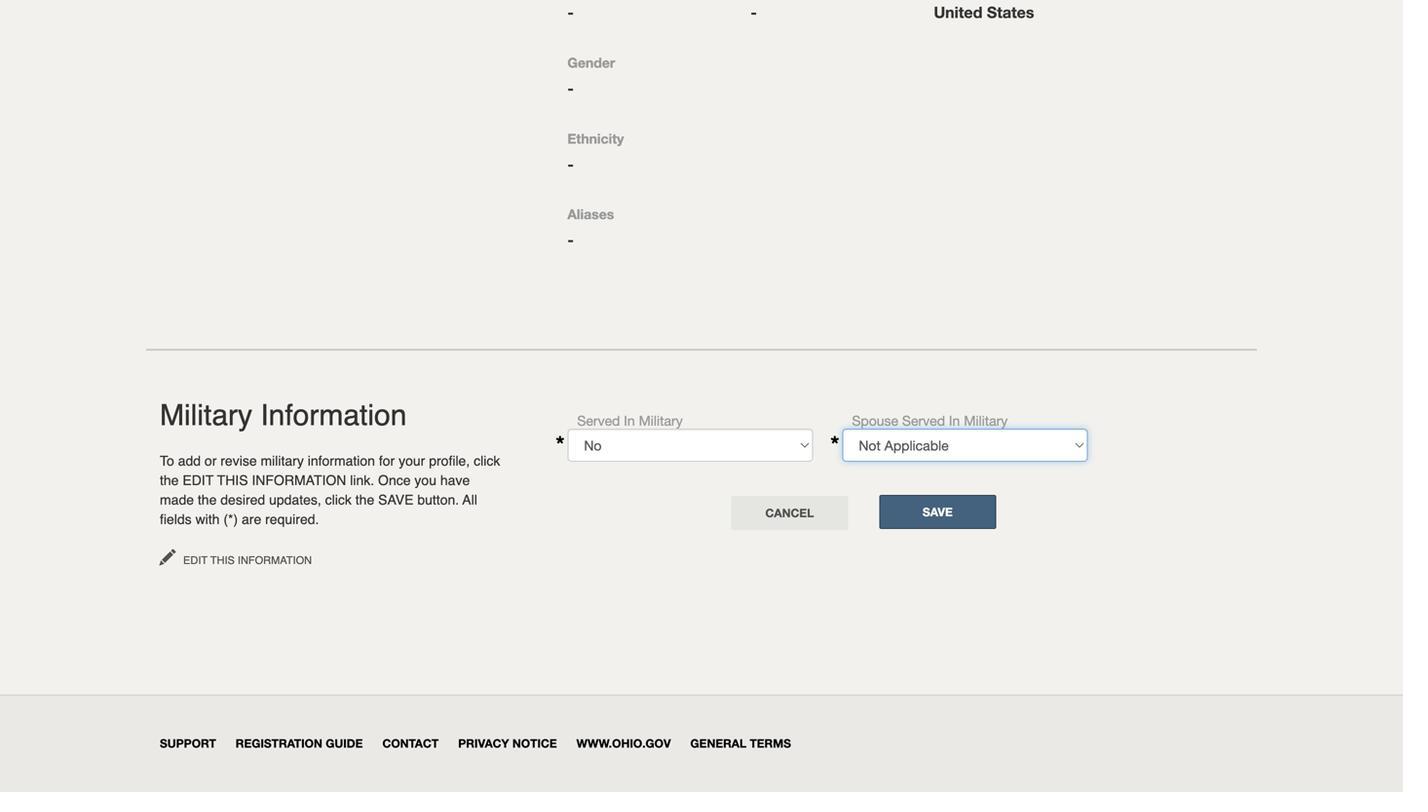 Task type: vqa. For each thing, say whether or not it's contained in the screenshot.
% Other %
no



Task type: locate. For each thing, give the bounding box(es) containing it.
notice
[[512, 737, 557, 750]]

gender - ethnicity - aliases -
[[567, 55, 624, 249]]

save
[[378, 492, 414, 508]]

general terms link
[[690, 737, 791, 750]]

terms
[[750, 737, 791, 750]]

None button
[[879, 495, 996, 529], [731, 496, 848, 530], [879, 495, 996, 529], [731, 496, 848, 530]]

1 served from the left
[[577, 413, 620, 429]]

military
[[160, 399, 252, 432], [639, 413, 683, 429], [964, 413, 1008, 429]]

in
[[624, 413, 635, 429], [949, 413, 960, 429]]

all
[[463, 492, 477, 508]]

the
[[160, 473, 179, 488], [198, 492, 217, 508], [355, 492, 374, 508]]

click
[[474, 453, 500, 469], [325, 492, 352, 508]]

military
[[261, 453, 304, 469]]

have
[[440, 473, 470, 488]]

your
[[399, 453, 425, 469]]

information
[[260, 399, 407, 432], [238, 554, 312, 567]]

the down link.
[[355, 492, 374, 508]]

edit
[[183, 473, 214, 488]]

0 horizontal spatial military
[[160, 399, 252, 432]]

the up with
[[198, 492, 217, 508]]

fields
[[160, 512, 192, 527]]

spouse served in military
[[852, 413, 1008, 429]]

once
[[378, 473, 411, 488]]

served in military
[[577, 413, 683, 429]]

served
[[577, 413, 620, 429], [902, 413, 945, 429]]

for
[[379, 453, 395, 469]]

button.
[[417, 492, 459, 508]]

edit
[[183, 554, 208, 567]]

general
[[690, 737, 747, 750]]

0 vertical spatial click
[[474, 453, 500, 469]]

the down to
[[160, 473, 179, 488]]

1 horizontal spatial in
[[949, 413, 960, 429]]

spouse
[[852, 413, 898, 429]]

general terms
[[690, 737, 791, 750]]

1 vertical spatial click
[[325, 492, 352, 508]]

link.
[[350, 473, 374, 488]]

information up information
[[260, 399, 407, 432]]

desired
[[220, 492, 265, 508]]

updates,
[[269, 492, 321, 508]]

0 horizontal spatial in
[[624, 413, 635, 429]]

with
[[195, 512, 220, 527]]

(*)
[[223, 512, 238, 527]]

-
[[567, 3, 574, 22], [751, 3, 757, 22], [567, 79, 574, 97], [567, 155, 574, 173], [567, 231, 574, 249]]

or
[[205, 453, 217, 469]]

pencil image
[[160, 550, 180, 565]]

registration guide
[[236, 737, 363, 750]]

united
[[934, 3, 983, 22]]

privacy notice
[[458, 737, 557, 750]]

2 horizontal spatial the
[[355, 492, 374, 508]]

click right profile,
[[474, 453, 500, 469]]

0 horizontal spatial click
[[325, 492, 352, 508]]

0 horizontal spatial served
[[577, 413, 620, 429]]

gender
[[567, 55, 615, 71]]

united states
[[934, 3, 1034, 22]]

1 horizontal spatial served
[[902, 413, 945, 429]]

click down link.
[[325, 492, 352, 508]]

registration guide link
[[236, 737, 363, 750]]

1 horizontal spatial click
[[474, 453, 500, 469]]

information down required.
[[238, 554, 312, 567]]



Task type: describe. For each thing, give the bounding box(es) containing it.
add
[[178, 453, 201, 469]]

1 in from the left
[[624, 413, 635, 429]]

you
[[415, 473, 437, 488]]

1 horizontal spatial military
[[639, 413, 683, 429]]

privacy
[[458, 737, 509, 750]]

ethnicity
[[567, 130, 624, 146]]

this
[[210, 554, 235, 567]]

2 horizontal spatial military
[[964, 413, 1008, 429]]

privacy notice link
[[458, 737, 557, 750]]

states
[[987, 3, 1034, 22]]

military information
[[160, 399, 407, 432]]

registration
[[236, 737, 322, 750]]

information
[[252, 473, 346, 488]]

2 in from the left
[[949, 413, 960, 429]]

support
[[160, 737, 216, 750]]

aliases
[[567, 206, 614, 222]]

information
[[308, 453, 375, 469]]

1 vertical spatial information
[[238, 554, 312, 567]]

1 horizontal spatial the
[[198, 492, 217, 508]]

edit this information
[[180, 554, 312, 567]]

to
[[160, 453, 174, 469]]

profile,
[[429, 453, 470, 469]]

edit this information link
[[160, 549, 312, 568]]

contact
[[382, 737, 439, 750]]

support link
[[160, 737, 216, 750]]

0 vertical spatial information
[[260, 399, 407, 432]]

www.ohio.gov
[[577, 737, 671, 750]]

made
[[160, 492, 194, 508]]

required.
[[265, 512, 319, 527]]

revise
[[220, 453, 257, 469]]

are
[[242, 512, 261, 527]]

guide
[[326, 737, 363, 750]]

to add or revise military information for your profile, click the edit this information link. once you have made the desired updates, click the save button. all fields with (*) are required.
[[160, 453, 500, 527]]

www.ohio.gov link
[[577, 737, 671, 750]]

0 horizontal spatial the
[[160, 473, 179, 488]]

this
[[217, 473, 248, 488]]

contact link
[[382, 737, 439, 750]]

2 served from the left
[[902, 413, 945, 429]]



